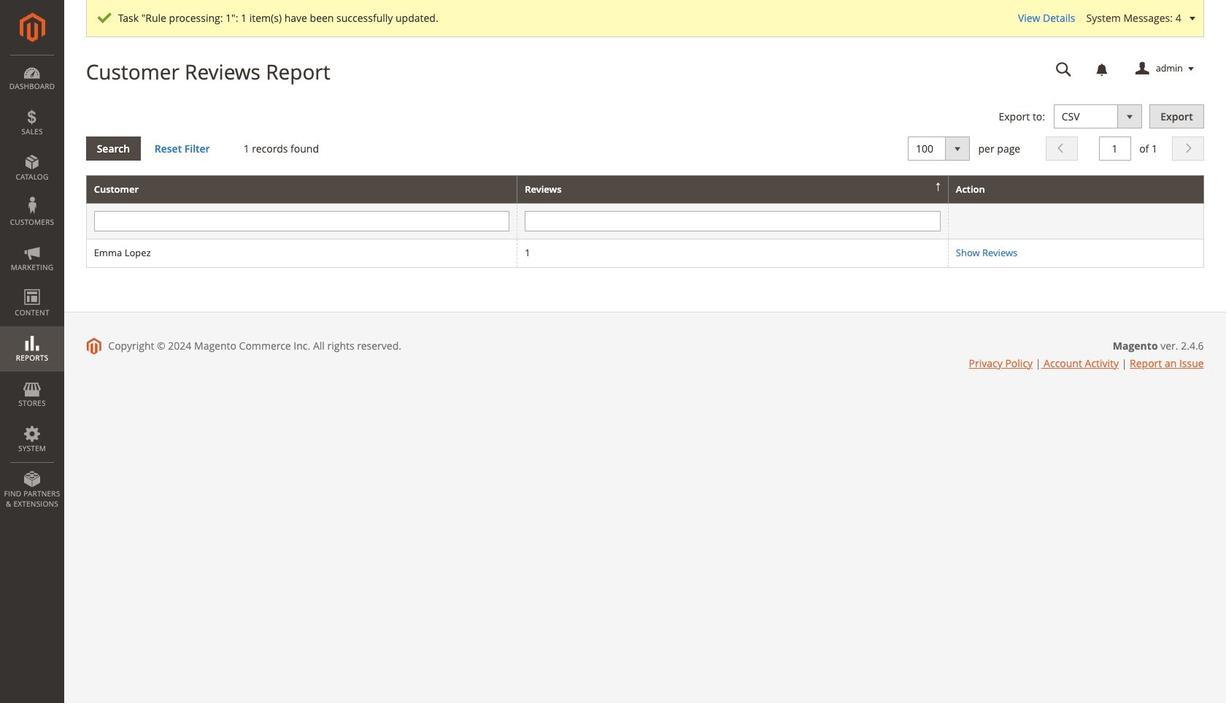 Task type: locate. For each thing, give the bounding box(es) containing it.
None text field
[[1099, 136, 1131, 160]]

None text field
[[1046, 56, 1083, 82], [94, 211, 510, 232], [525, 211, 941, 232], [1046, 56, 1083, 82], [94, 211, 510, 232], [525, 211, 941, 232]]

magento admin panel image
[[19, 12, 45, 42]]

menu bar
[[0, 55, 64, 516]]



Task type: vqa. For each thing, say whether or not it's contained in the screenshot.
menu
no



